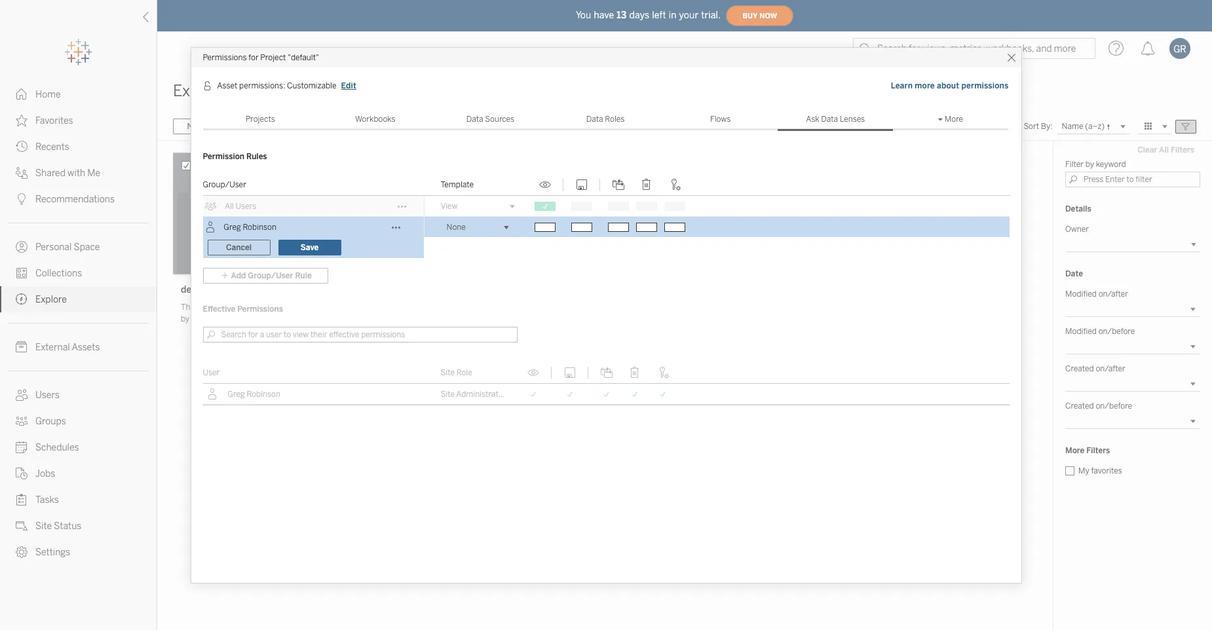 Task type: describe. For each thing, give the bounding box(es) containing it.
personal
[[35, 242, 72, 253]]

1 horizontal spatial more
[[1065, 446, 1085, 455]]

space
[[74, 242, 100, 253]]

grid containing user
[[203, 362, 1009, 405]]

rules
[[246, 152, 267, 161]]

Filter by keyword text field
[[1065, 172, 1200, 187]]

was
[[267, 303, 281, 312]]

settings link
[[0, 539, 157, 565]]

select all button
[[233, 119, 285, 134]]

data for data roles
[[586, 114, 603, 124]]

site status link
[[0, 513, 157, 539]]

clear all filters
[[1137, 145, 1194, 155]]

days
[[629, 10, 649, 21]]

external assets link
[[0, 334, 157, 360]]

1 vertical spatial filters
[[1086, 446, 1110, 455]]

created on/after
[[1065, 364, 1125, 373]]

on/before for modified on/before
[[1098, 327, 1135, 336]]

data sources
[[466, 114, 514, 124]]

you
[[576, 10, 591, 21]]

asset
[[217, 81, 237, 90]]

favorites
[[1091, 466, 1122, 476]]

sort
[[1024, 122, 1039, 131]]

1 vertical spatial permissions
[[237, 304, 283, 314]]

select
[[242, 122, 265, 131]]

new button
[[173, 119, 225, 134]]

3 row from the top
[[203, 384, 1009, 405]]

13
[[617, 10, 627, 21]]

more inside permissions tab list
[[945, 114, 963, 124]]

0 vertical spatial by
[[1086, 160, 1094, 169]]

jobs link
[[0, 461, 157, 487]]

administrator
[[456, 390, 506, 399]]

permission rules
[[203, 152, 267, 161]]

that
[[250, 303, 265, 312]]

date
[[1065, 269, 1083, 278]]

overwrite image
[[574, 179, 589, 190]]

by text only_f5he34f image for jobs
[[16, 468, 28, 480]]

recommendations link
[[0, 186, 157, 212]]

robinson for user permission rule icon
[[247, 390, 280, 399]]

permissions for project "default" dialog
[[191, 48, 1021, 583]]

flows
[[710, 114, 731, 124]]

modified on/after
[[1065, 290, 1128, 299]]

now
[[759, 11, 777, 20]]

clear all button
[[293, 119, 342, 134]]

by text only_f5he34f image for recommendations
[[16, 193, 28, 205]]

by:
[[1041, 122, 1053, 131]]

save
[[301, 243, 319, 252]]

personal space link
[[0, 234, 157, 260]]

recents link
[[0, 134, 157, 160]]

default image
[[173, 153, 370, 275]]

selected
[[381, 122, 411, 131]]

by text only_f5he34f image for tasks
[[16, 494, 28, 506]]

group/user
[[203, 180, 246, 189]]

template
[[441, 180, 474, 189]]

permissions tab list
[[203, 107, 1008, 131]]

learn
[[891, 81, 913, 90]]

site role
[[441, 368, 472, 377]]

set permissions image for site role
[[655, 367, 671, 378]]

by text only_f5he34f image for shared with me
[[16, 167, 28, 179]]

more filters
[[1065, 446, 1110, 455]]

greg for user permission rule image
[[224, 222, 241, 232]]

more
[[915, 81, 935, 90]]

0 vertical spatial default
[[181, 284, 211, 295]]

by text only_f5he34f image for favorites
[[16, 115, 28, 126]]

by inside the default project that was automatically created by tableau.
[[181, 314, 189, 324]]

by text only_f5he34f image for schedules
[[16, 442, 28, 453]]

left
[[652, 10, 666, 21]]

you have 13 days left in your trial.
[[576, 10, 721, 21]]

asset permissions: customizable
[[217, 81, 336, 90]]

created for created on/before
[[1065, 402, 1094, 411]]

all for clear all filters
[[1159, 145, 1169, 155]]

▾
[[938, 114, 943, 124]]

created on/before
[[1065, 402, 1132, 411]]

jobs
[[35, 468, 55, 480]]

all inside row
[[225, 201, 234, 211]]

ask
[[806, 114, 819, 124]]

users inside permissions for project "default" dialog
[[236, 201, 256, 211]]

collections link
[[0, 260, 157, 286]]

by text only_f5he34f image for recents
[[16, 141, 28, 153]]

overwrite image
[[562, 367, 578, 378]]

automatically
[[282, 303, 331, 312]]

assets
[[72, 342, 100, 353]]

keyword
[[1096, 160, 1126, 169]]

by text only_f5he34f image for users
[[16, 389, 28, 401]]

effective permissions
[[203, 304, 283, 314]]

settings
[[35, 547, 70, 558]]

tableau.
[[191, 314, 221, 324]]

1
[[358, 122, 361, 131]]

sort by:
[[1024, 122, 1053, 131]]

by text only_f5he34f image for home
[[16, 88, 28, 100]]

1 horizontal spatial explore
[[173, 81, 227, 100]]

status
[[54, 521, 81, 532]]

new
[[187, 122, 203, 131]]

filters inside button
[[1171, 145, 1194, 155]]

grid containing group/user
[[203, 174, 1009, 350]]

all users
[[225, 201, 256, 211]]

favorites
[[35, 115, 73, 126]]

clear for clear all filters
[[1137, 145, 1157, 155]]

schedules
[[35, 442, 79, 453]]

0 vertical spatial permissions
[[203, 53, 247, 62]]

all for clear all
[[323, 122, 333, 131]]

cancel
[[226, 243, 252, 252]]



Task type: vqa. For each thing, say whether or not it's contained in the screenshot.
Space Used By Published Content, Including Extracts And Live Connections.
no



Task type: locate. For each thing, give the bounding box(es) containing it.
data right ask
[[821, 114, 838, 124]]

users up groups
[[35, 390, 60, 401]]

by text only_f5he34f image inside recents link
[[16, 141, 28, 153]]

4 by text only_f5he34f image from the top
[[16, 267, 28, 279]]

1 vertical spatial created
[[1065, 402, 1094, 411]]

site administrator creator
[[441, 390, 535, 399]]

all
[[267, 122, 277, 131], [323, 122, 333, 131], [1159, 145, 1169, 155], [225, 201, 234, 211]]

greg robinson right user permission rule icon
[[228, 390, 280, 399]]

0 vertical spatial on/after
[[1098, 290, 1128, 299]]

robinson for user permission rule image
[[243, 222, 276, 232]]

created down created on/after
[[1065, 402, 1094, 411]]

my favorites
[[1078, 466, 1122, 476]]

clear up filter by keyword text box
[[1137, 145, 1157, 155]]

about
[[937, 81, 959, 90]]

1 vertical spatial explore
[[35, 294, 67, 305]]

1 horizontal spatial clear
[[1137, 145, 1157, 155]]

by text only_f5he34f image inside recommendations link
[[16, 193, 28, 205]]

site left role
[[441, 368, 455, 377]]

1 vertical spatial clear
[[1137, 145, 1157, 155]]

modified for modified on/before
[[1065, 327, 1097, 336]]

move image for site role
[[599, 367, 614, 378]]

by text only_f5he34f image left "home"
[[16, 88, 28, 100]]

by text only_f5he34f image for explore
[[16, 294, 28, 305]]

greg robinson for user permission rule icon
[[228, 390, 280, 399]]

all right select
[[267, 122, 277, 131]]

0 vertical spatial set permissions image
[[667, 179, 682, 190]]

1 vertical spatial site
[[441, 390, 455, 399]]

0 horizontal spatial filters
[[1086, 446, 1110, 455]]

on/before
[[1098, 327, 1135, 336], [1096, 402, 1132, 411]]

1 vertical spatial by
[[181, 314, 189, 324]]

by text only_f5he34f image up groups link
[[16, 389, 28, 401]]

effective
[[203, 304, 235, 314]]

shared with me
[[35, 168, 100, 179]]

users inside main navigation. press the up and down arrow keys to access links. 'element'
[[35, 390, 60, 401]]

greg robinson down all users
[[224, 222, 276, 232]]

view image
[[537, 179, 553, 190], [525, 367, 541, 378]]

robinson inside row group
[[243, 222, 276, 232]]

"default"
[[288, 53, 319, 62]]

by text only_f5he34f image left the personal
[[16, 241, 28, 253]]

0 vertical spatial users
[[236, 201, 256, 211]]

grid
[[203, 174, 1009, 350], [203, 362, 1009, 405]]

more up my
[[1065, 446, 1085, 455]]

users down group/user
[[236, 201, 256, 211]]

view image for template
[[537, 179, 553, 190]]

by down the
[[181, 314, 189, 324]]

personal space
[[35, 242, 100, 253]]

site for site role
[[441, 368, 455, 377]]

by text only_f5he34f image for settings
[[16, 546, 28, 558]]

view image up creator
[[525, 367, 541, 378]]

clear for clear all
[[302, 122, 322, 131]]

data left sources
[[466, 114, 483, 124]]

2 by text only_f5he34f image from the top
[[16, 141, 28, 153]]

3 by text only_f5he34f image from the top
[[16, 241, 28, 253]]

tasks link
[[0, 487, 157, 513]]

9 by text only_f5he34f image from the top
[[16, 520, 28, 532]]

by text only_f5he34f image for external assets
[[16, 341, 28, 353]]

by text only_f5he34f image inside 'tasks' "link"
[[16, 494, 28, 506]]

home
[[35, 89, 61, 100]]

by text only_f5he34f image inside settings link
[[16, 546, 28, 558]]

favorites link
[[0, 107, 157, 134]]

by text only_f5he34f image inside personal space link
[[16, 241, 28, 253]]

collections
[[35, 268, 82, 279]]

by text only_f5he34f image inside favorites link
[[16, 115, 28, 126]]

filter
[[1065, 160, 1084, 169]]

move image
[[610, 179, 626, 190], [599, 367, 614, 378]]

by text only_f5he34f image left collections
[[16, 267, 28, 279]]

permission
[[203, 152, 244, 161]]

robinson right user permission rule icon
[[247, 390, 280, 399]]

on/after
[[1098, 290, 1128, 299], [1096, 364, 1125, 373]]

greg right user permission rule icon
[[228, 390, 245, 399]]

samples image
[[381, 153, 578, 275]]

created for created on/after
[[1065, 364, 1094, 373]]

delete image right overwrite image
[[638, 179, 654, 190]]

1 vertical spatial greg
[[228, 390, 245, 399]]

2 horizontal spatial data
[[821, 114, 838, 124]]

1 by text only_f5he34f image from the top
[[16, 115, 28, 126]]

on/after for modified on/after
[[1098, 290, 1128, 299]]

site inside main navigation. press the up and down arrow keys to access links. 'element'
[[35, 521, 52, 532]]

user permission rule image
[[205, 221, 216, 233]]

by text only_f5he34f image inside home 'link'
[[16, 88, 28, 100]]

shared
[[35, 168, 65, 179]]

item
[[363, 122, 379, 131]]

by text only_f5he34f image inside jobs link
[[16, 468, 28, 480]]

learn more about permissions
[[891, 81, 1009, 90]]

on/after for created on/after
[[1096, 364, 1125, 373]]

external assets
[[35, 342, 100, 353]]

2 created from the top
[[1065, 402, 1094, 411]]

0 vertical spatial modified
[[1065, 290, 1097, 299]]

on/before down modified on/after at the top of page
[[1098, 327, 1135, 336]]

data left roles
[[586, 114, 603, 124]]

your
[[679, 10, 699, 21]]

row group inside permissions for project "default" dialog
[[203, 196, 1009, 328]]

site for site status
[[35, 521, 52, 532]]

group permission rule image
[[205, 200, 217, 212]]

main navigation. press the up and down arrow keys to access links. element
[[0, 81, 157, 565]]

move image for template
[[610, 179, 626, 190]]

permissions for project "default"
[[203, 53, 319, 62]]

0 vertical spatial clear
[[302, 122, 322, 131]]

0 horizontal spatial by
[[181, 314, 189, 324]]

project
[[223, 303, 248, 312]]

on/after down modified on/before
[[1096, 364, 1125, 373]]

by text only_f5he34f image inside groups link
[[16, 415, 28, 427]]

1 grid from the top
[[203, 174, 1009, 350]]

explore link
[[0, 286, 157, 313]]

1 vertical spatial view image
[[525, 367, 541, 378]]

by
[[1086, 160, 1094, 169], [181, 314, 189, 324]]

me
[[87, 168, 100, 179]]

2 modified from the top
[[1065, 327, 1097, 336]]

1 vertical spatial modified
[[1065, 327, 1097, 336]]

1 vertical spatial grid
[[203, 362, 1009, 405]]

filters
[[1171, 145, 1194, 155], [1086, 446, 1110, 455]]

created up 'created on/before'
[[1065, 364, 1094, 373]]

on/before for created on/before
[[1096, 402, 1132, 411]]

buy now
[[742, 11, 777, 20]]

explore down collections
[[35, 294, 67, 305]]

explore
[[173, 81, 227, 100], [35, 294, 67, 305]]

move image right overwrite icon
[[599, 367, 614, 378]]

1 vertical spatial users
[[35, 390, 60, 401]]

by text only_f5he34f image for personal space
[[16, 241, 28, 253]]

details
[[1065, 204, 1091, 214]]

by text only_f5he34f image left site status at the bottom
[[16, 520, 28, 532]]

0 horizontal spatial explore
[[35, 294, 67, 305]]

0 vertical spatial delete image
[[638, 179, 654, 190]]

0 horizontal spatial more
[[945, 114, 963, 124]]

0 horizontal spatial clear
[[302, 122, 322, 131]]

clear inside button
[[1137, 145, 1157, 155]]

by text only_f5he34f image
[[16, 115, 28, 126], [16, 141, 28, 153], [16, 167, 28, 179], [16, 294, 28, 305], [16, 341, 28, 353], [16, 415, 28, 427]]

filter by keyword
[[1065, 160, 1126, 169]]

groups
[[35, 416, 66, 427]]

modified down the "date"
[[1065, 290, 1097, 299]]

by text only_f5he34f image inside site status link
[[16, 520, 28, 532]]

8 by text only_f5he34f image from the top
[[16, 494, 28, 506]]

on/after up modified on/before
[[1098, 290, 1128, 299]]

0 vertical spatial greg robinson
[[224, 222, 276, 232]]

cancel button
[[207, 239, 270, 255]]

7 by text only_f5he34f image from the top
[[16, 468, 28, 480]]

the default project that was automatically created by tableau.
[[181, 303, 360, 324]]

clear inside button
[[302, 122, 322, 131]]

shared with me link
[[0, 160, 157, 186]]

navigation panel element
[[0, 39, 157, 565]]

by text only_f5he34f image for collections
[[16, 267, 28, 279]]

delete image right overwrite icon
[[627, 367, 642, 378]]

1 horizontal spatial by
[[1086, 160, 1094, 169]]

0 horizontal spatial data
[[466, 114, 483, 124]]

all for select all
[[267, 122, 277, 131]]

view image for site role
[[525, 367, 541, 378]]

1 data from the left
[[466, 114, 483, 124]]

learn more about permissions link
[[890, 79, 1009, 92]]

view image left overwrite image
[[537, 179, 553, 190]]

lenses
[[840, 114, 865, 124]]

1 by text only_f5he34f image from the top
[[16, 88, 28, 100]]

clear down customizable
[[302, 122, 322, 131]]

site
[[441, 368, 455, 377], [441, 390, 455, 399], [35, 521, 52, 532]]

0 vertical spatial robinson
[[243, 222, 276, 232]]

data roles
[[586, 114, 625, 124]]

permissions
[[203, 53, 247, 62], [237, 304, 283, 314]]

owner
[[1065, 225, 1089, 234]]

1 modified from the top
[[1065, 290, 1097, 299]]

2 data from the left
[[586, 114, 603, 124]]

schedules link
[[0, 434, 157, 461]]

by text only_f5he34f image left tasks at the left bottom of page
[[16, 494, 28, 506]]

5 by text only_f5he34f image from the top
[[16, 341, 28, 353]]

greg robinson for user permission rule image
[[224, 222, 276, 232]]

on/before down created on/after
[[1096, 402, 1132, 411]]

data for data sources
[[466, 114, 483, 124]]

all inside button
[[323, 122, 333, 131]]

with
[[68, 168, 85, 179]]

data
[[466, 114, 483, 124], [586, 114, 603, 124], [821, 114, 838, 124]]

0 vertical spatial greg
[[224, 222, 241, 232]]

5 by text only_f5he34f image from the top
[[16, 389, 28, 401]]

3 by text only_f5he34f image from the top
[[16, 167, 28, 179]]

more right ▾
[[945, 114, 963, 124]]

filters up filter by keyword text box
[[1171, 145, 1194, 155]]

move image right overwrite image
[[610, 179, 626, 190]]

default up the
[[181, 284, 211, 295]]

6 by text only_f5he34f image from the top
[[16, 415, 28, 427]]

by text only_f5he34f image left settings
[[16, 546, 28, 558]]

groups link
[[0, 408, 157, 434]]

row
[[203, 196, 1009, 217], [203, 217, 1009, 328], [203, 384, 1009, 405]]

all right group permission rule image
[[225, 201, 234, 211]]

1 vertical spatial robinson
[[247, 390, 280, 399]]

1 created from the top
[[1065, 364, 1094, 373]]

6 by text only_f5he34f image from the top
[[16, 442, 28, 453]]

1 vertical spatial default
[[196, 303, 221, 312]]

modified for modified on/after
[[1065, 290, 1097, 299]]

by text only_f5he34f image inside collections link
[[16, 267, 28, 279]]

users link
[[0, 382, 157, 408]]

clear all filters button
[[1132, 142, 1200, 158]]

0 vertical spatial view image
[[537, 179, 553, 190]]

external
[[35, 342, 70, 353]]

in
[[669, 10, 677, 21]]

all left 1
[[323, 122, 333, 131]]

0 vertical spatial move image
[[610, 179, 626, 190]]

project
[[260, 53, 286, 62]]

1 vertical spatial move image
[[599, 367, 614, 378]]

row containing all users
[[203, 196, 1009, 217]]

tasks
[[35, 495, 59, 506]]

by text only_f5he34f image
[[16, 88, 28, 100], [16, 193, 28, 205], [16, 241, 28, 253], [16, 267, 28, 279], [16, 389, 28, 401], [16, 442, 28, 453], [16, 468, 28, 480], [16, 494, 28, 506], [16, 520, 28, 532], [16, 546, 28, 558]]

created
[[1065, 364, 1094, 373], [1065, 402, 1094, 411]]

delete image for template
[[638, 179, 654, 190]]

modified
[[1065, 290, 1097, 299], [1065, 327, 1097, 336]]

set permissions image for template
[[667, 179, 682, 190]]

0 vertical spatial more
[[945, 114, 963, 124]]

1 vertical spatial on/before
[[1096, 402, 1132, 411]]

edit link
[[340, 79, 357, 92]]

modified on/before
[[1065, 327, 1135, 336]]

Search for a user to view their effective permissions text field
[[203, 327, 517, 342]]

row group containing all users
[[203, 196, 1009, 328]]

site down site role
[[441, 390, 455, 399]]

by text only_f5he34f image inside "users" link
[[16, 389, 28, 401]]

default
[[181, 284, 211, 295], [196, 303, 221, 312]]

permissions:
[[239, 81, 285, 90]]

recents
[[35, 142, 69, 153]]

robinson down all users
[[243, 222, 276, 232]]

by text only_f5he34f image left jobs
[[16, 468, 28, 480]]

2 grid from the top
[[203, 362, 1009, 405]]

explore inside main navigation. press the up and down arrow keys to access links. 'element'
[[35, 294, 67, 305]]

edit
[[341, 81, 356, 90]]

2 by text only_f5he34f image from the top
[[16, 193, 28, 205]]

the
[[181, 303, 195, 312]]

by right filter
[[1086, 160, 1094, 169]]

view
[[441, 201, 458, 211]]

all up filter by keyword text box
[[1159, 145, 1169, 155]]

row group
[[203, 196, 1009, 328]]

modified up created on/after
[[1065, 327, 1097, 336]]

2 vertical spatial site
[[35, 521, 52, 532]]

2 row from the top
[[203, 217, 1009, 328]]

default up tableau.
[[196, 303, 221, 312]]

creator
[[508, 390, 535, 399]]

0 vertical spatial created
[[1065, 364, 1094, 373]]

by text only_f5he34f image inside the explore link
[[16, 294, 28, 305]]

delete image
[[638, 179, 654, 190], [627, 367, 642, 378]]

0 vertical spatial on/before
[[1098, 327, 1135, 336]]

by text only_f5he34f image left recommendations at the left top of page
[[16, 193, 28, 205]]

roles
[[605, 114, 625, 124]]

greg for user permission rule icon
[[228, 390, 245, 399]]

buy
[[742, 11, 758, 20]]

1 vertical spatial more
[[1065, 446, 1085, 455]]

site left status
[[35, 521, 52, 532]]

explore up the new popup button
[[173, 81, 227, 100]]

1 horizontal spatial data
[[586, 114, 603, 124]]

site for site administrator creator
[[441, 390, 455, 399]]

default inside the default project that was automatically created by tableau.
[[196, 303, 221, 312]]

10 by text only_f5he34f image from the top
[[16, 546, 28, 558]]

select all
[[242, 122, 277, 131]]

clear
[[302, 122, 322, 131], [1137, 145, 1157, 155]]

0 vertical spatial filters
[[1171, 145, 1194, 155]]

ask data lenses
[[806, 114, 865, 124]]

set permissions image
[[667, 179, 682, 190], [655, 367, 671, 378]]

trial.
[[701, 10, 721, 21]]

0 vertical spatial explore
[[173, 81, 227, 100]]

created
[[333, 303, 360, 312]]

greg up cancel
[[224, 222, 241, 232]]

by text only_f5he34f image inside shared with me link
[[16, 167, 28, 179]]

1 vertical spatial set permissions image
[[655, 367, 671, 378]]

by text only_f5he34f image inside schedules "link"
[[16, 442, 28, 453]]

workbooks
[[355, 114, 395, 124]]

user permission rule image
[[207, 388, 218, 400]]

1 row from the top
[[203, 196, 1009, 217]]

0 vertical spatial site
[[441, 368, 455, 377]]

3 data from the left
[[821, 114, 838, 124]]

filters up my favorites on the right bottom
[[1086, 446, 1110, 455]]

1 horizontal spatial filters
[[1171, 145, 1194, 155]]

0 horizontal spatial users
[[35, 390, 60, 401]]

0 vertical spatial grid
[[203, 174, 1009, 350]]

have
[[594, 10, 614, 21]]

4 by text only_f5he34f image from the top
[[16, 294, 28, 305]]

robinson
[[243, 222, 276, 232], [247, 390, 280, 399]]

by text only_f5he34f image for site status
[[16, 520, 28, 532]]

1 vertical spatial delete image
[[627, 367, 642, 378]]

by text only_f5he34f image left schedules
[[16, 442, 28, 453]]

1 horizontal spatial users
[[236, 201, 256, 211]]

1 vertical spatial greg robinson
[[228, 390, 280, 399]]

by text only_f5he34f image for groups
[[16, 415, 28, 427]]

users
[[236, 201, 256, 211], [35, 390, 60, 401]]

by text only_f5he34f image inside external assets link
[[16, 341, 28, 353]]

1 vertical spatial on/after
[[1096, 364, 1125, 373]]

delete image for site role
[[627, 367, 642, 378]]

permissions
[[961, 81, 1009, 90]]

site status
[[35, 521, 81, 532]]



